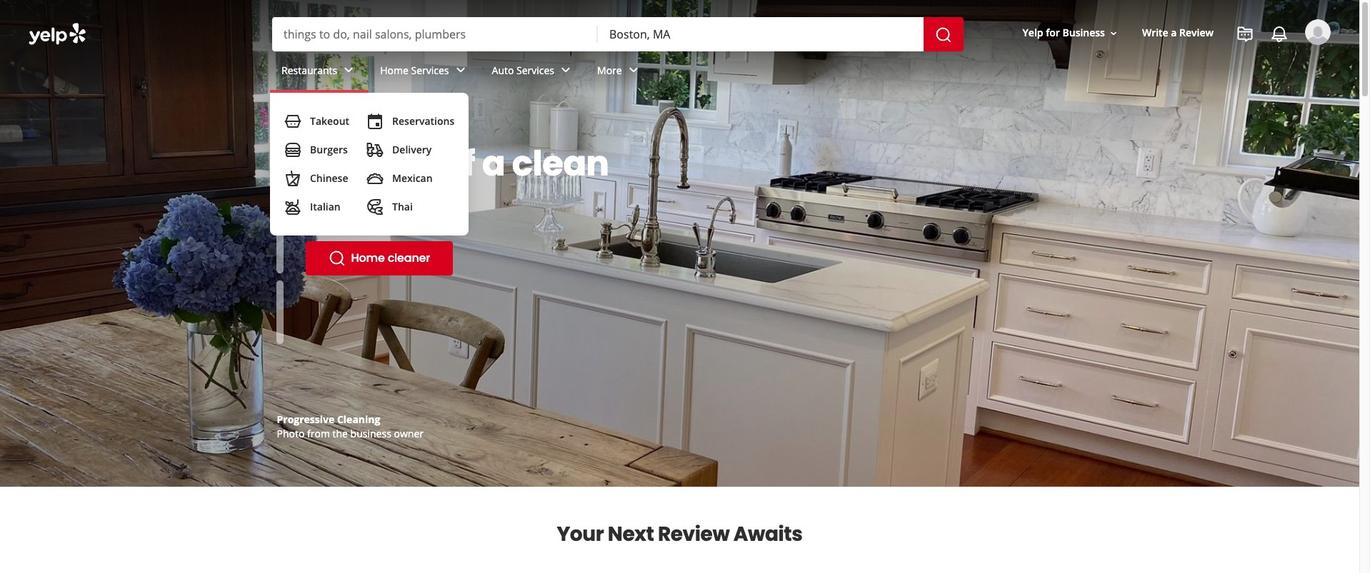 Task type: describe. For each thing, give the bounding box(es) containing it.
24 chevron down v2 image for more
[[625, 62, 642, 79]]

burgers
[[310, 143, 348, 156]]

yelp
[[1023, 26, 1043, 40]]

business
[[1063, 26, 1105, 40]]

auto services link
[[480, 51, 586, 93]]

16 chevron down v2 image
[[1108, 28, 1119, 39]]

takeout link
[[279, 107, 355, 136]]

24 reservations v2 image
[[367, 113, 384, 130]]

home for home cleaner
[[351, 250, 385, 266]]

the
[[305, 140, 369, 188]]

none field find
[[284, 26, 587, 42]]

24 chevron down v2 image for home services
[[452, 62, 469, 79]]

mexican
[[392, 171, 433, 185]]

24 chinese v2 image
[[284, 170, 301, 187]]

thai
[[392, 200, 413, 214]]

reservations link
[[361, 107, 460, 136]]

chinese
[[310, 171, 348, 185]]

business
[[351, 427, 391, 441]]

restaurants
[[281, 63, 337, 77]]

auto services
[[492, 63, 554, 77]]

24 chevron down v2 image for auto services
[[557, 62, 574, 79]]

menu inside business categories element
[[270, 93, 469, 236]]

yelp for business button
[[1017, 20, 1125, 46]]

the
[[333, 427, 348, 441]]

home services link
[[369, 51, 480, 93]]

select slide image
[[276, 139, 283, 202]]

restaurants link
[[270, 51, 369, 93]]

gift
[[376, 140, 435, 188]]

awaits
[[734, 521, 803, 549]]

none search field containing yelp for business
[[0, 0, 1360, 236]]

burgers link
[[279, 136, 355, 164]]

delivery
[[392, 143, 432, 156]]

home services
[[380, 63, 449, 77]]

24 search v2 image
[[328, 250, 345, 267]]

thai link
[[361, 193, 460, 221]]

24 burgers v2 image
[[284, 141, 301, 159]]

review for a
[[1180, 26, 1214, 40]]

the gift of a clean home
[[305, 140, 609, 228]]

24 thai v2 image
[[367, 199, 384, 216]]

progressive
[[277, 413, 335, 427]]

from
[[307, 427, 330, 441]]

Find text field
[[284, 26, 587, 42]]

explore banner section banner
[[0, 0, 1360, 487]]

more
[[597, 63, 622, 77]]

24 mexican v2 image
[[367, 170, 384, 187]]

progressive cleaning photo from the business owner
[[277, 413, 424, 441]]

24 takeout v2 image
[[284, 113, 301, 130]]

projects image
[[1237, 26, 1254, 43]]

auto
[[492, 63, 514, 77]]

owner
[[394, 427, 424, 441]]

your next review awaits
[[557, 521, 803, 549]]



Task type: vqa. For each thing, say whether or not it's contained in the screenshot.
group containing Neighborhoods
no



Task type: locate. For each thing, give the bounding box(es) containing it.
0 horizontal spatial a
[[482, 140, 505, 188]]

write a review link
[[1137, 20, 1220, 46]]

1 horizontal spatial a
[[1171, 26, 1177, 40]]

your
[[557, 521, 604, 549]]

notifications image
[[1271, 26, 1288, 43]]

1 vertical spatial a
[[482, 140, 505, 188]]

a
[[1171, 26, 1177, 40], [482, 140, 505, 188]]

1 horizontal spatial services
[[517, 63, 554, 77]]

24 chevron down v2 image
[[340, 62, 357, 79], [452, 62, 469, 79], [557, 62, 574, 79], [625, 62, 642, 79]]

1 24 chevron down v2 image from the left
[[340, 62, 357, 79]]

1 vertical spatial review
[[658, 521, 730, 549]]

chinese link
[[279, 164, 355, 193]]

0 horizontal spatial services
[[411, 63, 449, 77]]

24 chevron down v2 image inside restaurants link
[[340, 62, 357, 79]]

2 services from the left
[[517, 63, 554, 77]]

1 horizontal spatial none field
[[609, 26, 912, 42]]

2 24 chevron down v2 image from the left
[[452, 62, 469, 79]]

24 chevron down v2 image right restaurants
[[340, 62, 357, 79]]

1 services from the left
[[411, 63, 449, 77]]

business categories element
[[270, 51, 1331, 236]]

review right next
[[658, 521, 730, 549]]

reservations
[[392, 114, 455, 128]]

review for next
[[658, 521, 730, 549]]

services down find "field"
[[411, 63, 449, 77]]

search image
[[935, 26, 952, 43]]

home for home services
[[380, 63, 409, 77]]

progressive cleaning link
[[277, 413, 380, 427]]

services for home services
[[411, 63, 449, 77]]

24 chevron down v2 image inside more link
[[625, 62, 642, 79]]

None search field
[[0, 0, 1360, 236]]

24 chevron down v2 image right more
[[625, 62, 642, 79]]

24 chevron down v2 image right auto services
[[557, 62, 574, 79]]

italian link
[[279, 193, 355, 221]]

services
[[411, 63, 449, 77], [517, 63, 554, 77]]

0 horizontal spatial review
[[658, 521, 730, 549]]

clean
[[512, 140, 609, 188]]

none field near
[[609, 26, 912, 42]]

yelp for business
[[1023, 26, 1105, 40]]

a right of
[[482, 140, 505, 188]]

home cleaner link
[[305, 241, 453, 276]]

0 horizontal spatial none field
[[284, 26, 587, 42]]

24 chevron down v2 image inside auto services "link"
[[557, 62, 574, 79]]

next
[[608, 521, 654, 549]]

of
[[442, 140, 475, 188]]

menu
[[270, 93, 469, 236]]

0 vertical spatial review
[[1180, 26, 1214, 40]]

cleaner
[[388, 250, 430, 266]]

services right the auto
[[517, 63, 554, 77]]

for
[[1046, 26, 1060, 40]]

24 chevron down v2 image inside the 'home services' link
[[452, 62, 469, 79]]

a inside "link"
[[1171, 26, 1177, 40]]

home inside business categories element
[[380, 63, 409, 77]]

brad k. image
[[1305, 19, 1331, 45]]

delivery link
[[361, 136, 460, 164]]

1 none field from the left
[[284, 26, 587, 42]]

None field
[[284, 26, 587, 42], [609, 26, 912, 42]]

0 vertical spatial home
[[380, 63, 409, 77]]

mexican link
[[361, 164, 460, 193]]

a inside "the gift of a clean home"
[[482, 140, 505, 188]]

services for auto services
[[517, 63, 554, 77]]

home right 24 search v2 image
[[351, 250, 385, 266]]

3 24 chevron down v2 image from the left
[[557, 62, 574, 79]]

Near text field
[[609, 26, 912, 42]]

1 horizontal spatial review
[[1180, 26, 1214, 40]]

italian
[[310, 200, 341, 214]]

home
[[305, 180, 407, 228]]

takeout
[[310, 114, 349, 128]]

0 vertical spatial a
[[1171, 26, 1177, 40]]

home cleaner
[[351, 250, 430, 266]]

24 italian v2 image
[[284, 199, 301, 216]]

services inside "link"
[[517, 63, 554, 77]]

photo
[[277, 427, 305, 441]]

4 24 chevron down v2 image from the left
[[625, 62, 642, 79]]

home up reservations link
[[380, 63, 409, 77]]

user actions element
[[1011, 18, 1351, 106]]

2 none field from the left
[[609, 26, 912, 42]]

24 chevron down v2 image left the auto
[[452, 62, 469, 79]]

24 delivery v2 image
[[367, 141, 384, 159]]

cleaning
[[337, 413, 380, 427]]

review right write
[[1180, 26, 1214, 40]]

review inside "link"
[[1180, 26, 1214, 40]]

1 vertical spatial home
[[351, 250, 385, 266]]

menu containing takeout
[[270, 93, 469, 236]]

review
[[1180, 26, 1214, 40], [658, 521, 730, 549]]

a right write
[[1171, 26, 1177, 40]]

home
[[380, 63, 409, 77], [351, 250, 385, 266]]

write
[[1142, 26, 1169, 40]]

None search field
[[272, 17, 967, 51]]

write a review
[[1142, 26, 1214, 40]]

none search field inside explore banner section banner
[[272, 17, 967, 51]]

24 chevron down v2 image for restaurants
[[340, 62, 357, 79]]

more link
[[586, 51, 654, 93]]



